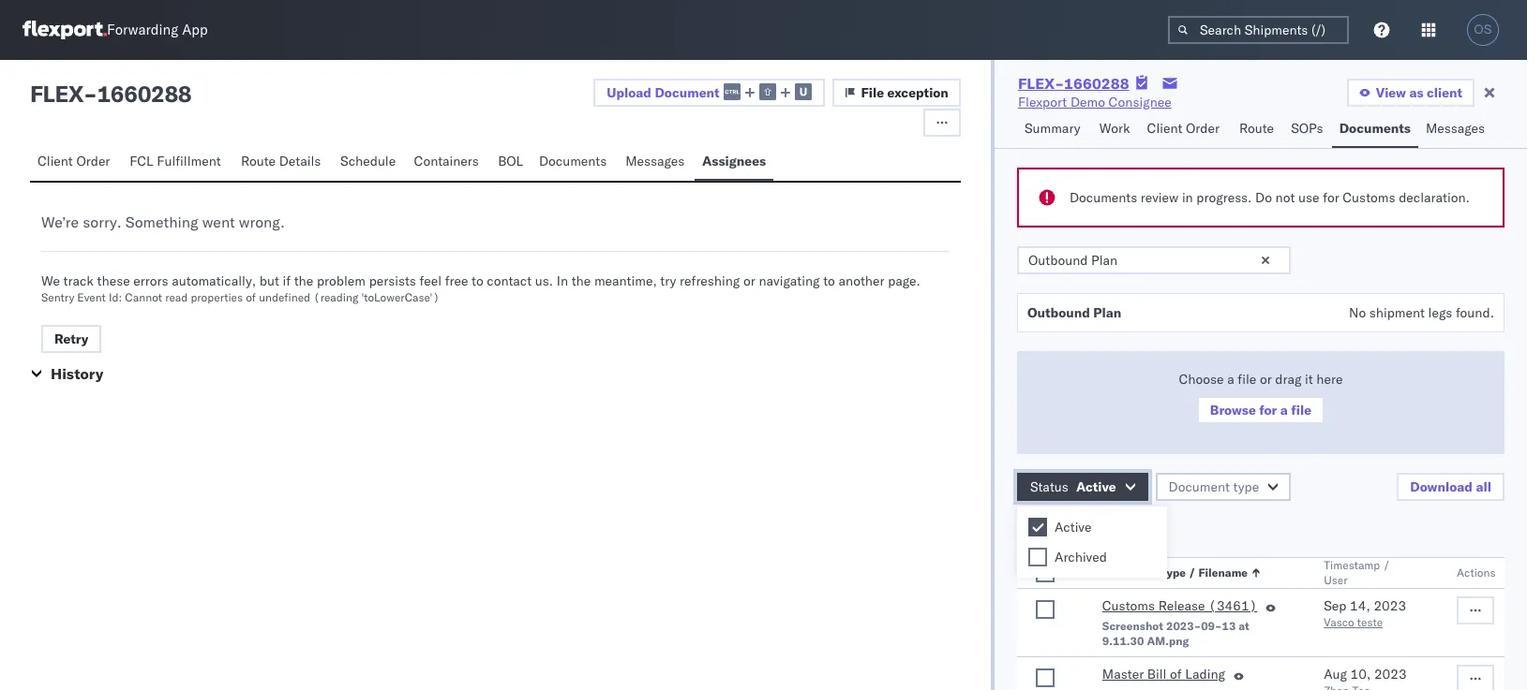 Task type: describe. For each thing, give the bounding box(es) containing it.
something
[[125, 213, 198, 232]]

summary button
[[1017, 112, 1092, 148]]

went
[[202, 213, 235, 232]]

cannot
[[125, 291, 162, 305]]

master bill of lading link
[[1102, 666, 1225, 688]]

status
[[1030, 479, 1069, 496]]

archived
[[1055, 549, 1107, 566]]

timestamp / user
[[1324, 559, 1390, 588]]

Outbound Plan text field
[[1017, 247, 1291, 275]]

order for leftmost client order button
[[76, 153, 110, 170]]

of inside master bill of lading link
[[1170, 667, 1182, 683]]

document for document type
[[1169, 479, 1230, 496]]

page.
[[888, 273, 920, 290]]

assignees
[[702, 153, 766, 170]]

release
[[1158, 598, 1205, 615]]

file
[[861, 84, 884, 101]]

client order for client order button to the right
[[1147, 120, 1220, 137]]

document inside button
[[655, 84, 720, 101]]

download all
[[1410, 479, 1492, 496]]

upload document
[[607, 84, 720, 101]]

customs release (3461)
[[1102, 598, 1257, 615]]

not
[[1276, 189, 1295, 206]]

vasco
[[1324, 616, 1354, 630]]

1 horizontal spatial 1660288
[[1064, 74, 1129, 93]]

drag
[[1275, 371, 1302, 388]]

flexport. image
[[22, 21, 107, 39]]

us.
[[535, 273, 553, 290]]

flex
[[30, 80, 83, 108]]

download
[[1410, 479, 1473, 496]]

review
[[1141, 189, 1179, 206]]

app
[[182, 21, 208, 39]]

we
[[41, 273, 60, 290]]

customs release (3461) link
[[1102, 597, 1257, 620]]

1 horizontal spatial client order button
[[1140, 112, 1232, 148]]

containers button
[[406, 144, 490, 181]]

1 vertical spatial active
[[1055, 519, 1092, 536]]

screenshot
[[1102, 620, 1163, 634]]

download all button
[[1397, 473, 1505, 502]]

timestamp / user button
[[1320, 555, 1419, 589]]

uploaded
[[1017, 521, 1077, 538]]

legs
[[1428, 305, 1452, 322]]

a inside 'button'
[[1280, 402, 1288, 419]]

uploaded files ∙ 2
[[1017, 521, 1131, 538]]

feel
[[420, 273, 442, 290]]

∙
[[1111, 521, 1119, 538]]

'tolowercase')
[[361, 291, 440, 305]]

sops
[[1291, 120, 1323, 137]]

9.11.30
[[1102, 635, 1144, 649]]

another
[[839, 273, 885, 290]]

sops button
[[1284, 112, 1332, 148]]

messages for messages button to the right
[[1426, 120, 1485, 137]]

1 vertical spatial client
[[37, 153, 73, 170]]

document type
[[1169, 479, 1259, 496]]

persists
[[369, 273, 416, 290]]

browse for a file
[[1210, 402, 1312, 419]]

declaration.
[[1399, 189, 1470, 206]]

0 vertical spatial file
[[1238, 371, 1256, 388]]

track
[[63, 273, 94, 290]]

properties
[[191, 291, 243, 305]]

use
[[1298, 189, 1320, 206]]

meantime,
[[594, 273, 657, 290]]

Search Shipments (/) text field
[[1168, 16, 1349, 44]]

assignees button
[[695, 144, 774, 181]]

progress.
[[1197, 189, 1252, 206]]

navigating
[[759, 273, 820, 290]]

upload
[[607, 84, 651, 101]]

of inside the we track these errors automatically, but if the problem persists feel free to contact us. in the meantime, try refreshing or navigating to another page. sentry event id: cannot read properties of undefined (reading 'tolowercase')
[[246, 291, 256, 305]]

we're
[[41, 213, 79, 232]]

retry
[[54, 331, 88, 348]]

10,
[[1350, 667, 1371, 683]]

os button
[[1462, 8, 1505, 52]]

2
[[1123, 521, 1131, 538]]

am.png
[[1147, 635, 1189, 649]]

found.
[[1456, 305, 1494, 322]]

details
[[279, 153, 321, 170]]

type
[[1233, 479, 1259, 496]]

1 horizontal spatial documents
[[1070, 189, 1137, 206]]

here
[[1317, 371, 1343, 388]]

document type / filename
[[1102, 566, 1248, 580]]

aug 10, 2023
[[1324, 667, 1407, 683]]

route button
[[1232, 112, 1284, 148]]

in
[[1182, 189, 1193, 206]]

user
[[1324, 574, 1348, 588]]

master
[[1102, 667, 1144, 683]]

view
[[1376, 84, 1406, 101]]

id:
[[109, 291, 122, 305]]

2 horizontal spatial documents
[[1339, 120, 1411, 137]]

0 horizontal spatial /
[[1189, 566, 1196, 580]]

upload document button
[[594, 79, 825, 107]]

0 horizontal spatial customs
[[1102, 598, 1155, 615]]

13
[[1222, 620, 1236, 634]]

retry button
[[41, 325, 102, 353]]

containers
[[414, 153, 479, 170]]

1 horizontal spatial customs
[[1343, 189, 1395, 206]]

route details button
[[233, 144, 333, 181]]

view as client
[[1376, 84, 1462, 101]]

summary
[[1025, 120, 1080, 137]]

2 to from the left
[[823, 273, 835, 290]]

messages for the left messages button
[[626, 153, 685, 170]]

schedule
[[340, 153, 396, 170]]

browse for a file button
[[1197, 397, 1325, 425]]

bill
[[1147, 667, 1167, 683]]

work button
[[1092, 112, 1140, 148]]

it
[[1305, 371, 1313, 388]]

status active
[[1030, 479, 1116, 496]]



Task type: locate. For each thing, give the bounding box(es) containing it.
sep
[[1324, 598, 1347, 615]]

14,
[[1350, 598, 1370, 615]]

/
[[1383, 559, 1390, 573], [1189, 566, 1196, 580]]

0 horizontal spatial to
[[472, 273, 483, 290]]

route inside route details button
[[241, 153, 276, 170]]

to right free
[[472, 273, 483, 290]]

0 horizontal spatial file
[[1238, 371, 1256, 388]]

of left undefined
[[246, 291, 256, 305]]

documents button down view
[[1332, 112, 1418, 148]]

2023 inside sep 14, 2023 vasco teste
[[1374, 598, 1406, 615]]

1 vertical spatial or
[[1260, 371, 1272, 388]]

all
[[1476, 479, 1492, 496]]

document
[[655, 84, 720, 101], [1169, 479, 1230, 496], [1102, 566, 1158, 580]]

order left fcl
[[76, 153, 110, 170]]

2 horizontal spatial document
[[1169, 479, 1230, 496]]

0 vertical spatial active
[[1076, 479, 1116, 496]]

customs up screenshot
[[1102, 598, 1155, 615]]

0 horizontal spatial client order button
[[30, 144, 122, 181]]

1 vertical spatial 2023
[[1374, 667, 1407, 683]]

0 horizontal spatial client
[[37, 153, 73, 170]]

history
[[51, 365, 103, 383]]

forwarding app
[[107, 21, 208, 39]]

0 vertical spatial client
[[1147, 120, 1182, 137]]

actions
[[1457, 566, 1496, 580]]

flex-
[[1018, 74, 1064, 93]]

1 horizontal spatial client order
[[1147, 120, 1220, 137]]

0 vertical spatial or
[[743, 273, 755, 290]]

documents left review
[[1070, 189, 1137, 206]]

or inside the we track these errors automatically, but if the problem persists feel free to contact us. in the meantime, try refreshing or navigating to another page. sentry event id: cannot read properties of undefined (reading 'tolowercase')
[[743, 273, 755, 290]]

client order down the consignee
[[1147, 120, 1220, 137]]

timestamp
[[1324, 559, 1380, 573]]

a down drag
[[1280, 402, 1288, 419]]

active up files
[[1076, 479, 1116, 496]]

flexport demo consignee link
[[1018, 93, 1172, 112]]

fcl
[[130, 153, 153, 170]]

0 horizontal spatial the
[[294, 273, 313, 290]]

no shipment legs found.
[[1349, 305, 1494, 322]]

we track these errors automatically, but if the problem persists feel free to contact us. in the meantime, try refreshing or navigating to another page. sentry event id: cannot read properties of undefined (reading 'tolowercase')
[[41, 273, 920, 305]]

messages down the upload document
[[626, 153, 685, 170]]

0 horizontal spatial of
[[246, 291, 256, 305]]

1 horizontal spatial a
[[1280, 402, 1288, 419]]

client order up we're
[[37, 153, 110, 170]]

1 vertical spatial documents
[[539, 153, 607, 170]]

1 horizontal spatial of
[[1170, 667, 1182, 683]]

0 horizontal spatial documents button
[[531, 144, 618, 181]]

order for client order button to the right
[[1186, 120, 1220, 137]]

to
[[472, 273, 483, 290], [823, 273, 835, 290]]

teste
[[1357, 616, 1383, 630]]

None checkbox
[[1028, 518, 1047, 537], [1028, 548, 1047, 567], [1036, 564, 1055, 583], [1036, 669, 1055, 688], [1028, 518, 1047, 537], [1028, 548, 1047, 567], [1036, 564, 1055, 583], [1036, 669, 1055, 688]]

documents right bol button
[[539, 153, 607, 170]]

1 2023 from the top
[[1374, 598, 1406, 615]]

or left drag
[[1260, 371, 1272, 388]]

if
[[283, 273, 291, 290]]

2 vertical spatial documents
[[1070, 189, 1137, 206]]

a right choose
[[1227, 371, 1234, 388]]

1 horizontal spatial for
[[1323, 189, 1339, 206]]

route details
[[241, 153, 321, 170]]

flexport
[[1018, 94, 1067, 111]]

0 vertical spatial for
[[1323, 189, 1339, 206]]

schedule button
[[333, 144, 406, 181]]

documents
[[1339, 120, 1411, 137], [539, 153, 607, 170], [1070, 189, 1137, 206]]

active up "archived"
[[1055, 519, 1092, 536]]

None checkbox
[[1036, 601, 1055, 620]]

browse
[[1210, 402, 1256, 419]]

client up we're
[[37, 153, 73, 170]]

event
[[77, 291, 106, 305]]

1 horizontal spatial order
[[1186, 120, 1220, 137]]

history button
[[51, 365, 103, 383]]

1 horizontal spatial messages button
[[1418, 112, 1495, 148]]

these
[[97, 273, 130, 290]]

documents button
[[1332, 112, 1418, 148], [531, 144, 618, 181]]

1 horizontal spatial /
[[1383, 559, 1390, 573]]

0 horizontal spatial document
[[655, 84, 720, 101]]

bol button
[[490, 144, 531, 181]]

route left sops
[[1239, 120, 1274, 137]]

refreshing
[[680, 273, 740, 290]]

2023 up "teste"
[[1374, 598, 1406, 615]]

file up browse for a file
[[1238, 371, 1256, 388]]

0 horizontal spatial for
[[1259, 402, 1277, 419]]

demo
[[1070, 94, 1105, 111]]

document type / filename button
[[1099, 562, 1286, 581]]

0 horizontal spatial messages button
[[618, 144, 695, 181]]

wrong.
[[239, 213, 285, 232]]

2 vertical spatial document
[[1102, 566, 1158, 580]]

file down the it
[[1291, 402, 1312, 419]]

messages
[[1426, 120, 1485, 137], [626, 153, 685, 170]]

filename
[[1199, 566, 1248, 580]]

messages down client
[[1426, 120, 1485, 137]]

flex-1660288
[[1018, 74, 1129, 93]]

route inside route button
[[1239, 120, 1274, 137]]

1 horizontal spatial client
[[1147, 120, 1182, 137]]

documents button right bol at the left
[[531, 144, 618, 181]]

order left route button
[[1186, 120, 1220, 137]]

1 vertical spatial file
[[1291, 402, 1312, 419]]

1 the from the left
[[294, 273, 313, 290]]

1 horizontal spatial or
[[1260, 371, 1272, 388]]

0 horizontal spatial a
[[1227, 371, 1234, 388]]

1 vertical spatial messages
[[626, 153, 685, 170]]

1 horizontal spatial file
[[1291, 402, 1312, 419]]

fcl fulfillment
[[130, 153, 221, 170]]

fulfillment
[[157, 153, 221, 170]]

/ right type
[[1189, 566, 1196, 580]]

flex - 1660288
[[30, 80, 191, 108]]

forwarding app link
[[22, 21, 208, 39]]

client down the consignee
[[1147, 120, 1182, 137]]

1 vertical spatial route
[[241, 153, 276, 170]]

1 vertical spatial customs
[[1102, 598, 1155, 615]]

for inside 'button'
[[1259, 402, 1277, 419]]

route for route details
[[241, 153, 276, 170]]

bol
[[498, 153, 523, 170]]

at
[[1239, 620, 1249, 634]]

messages button down the upload document
[[618, 144, 695, 181]]

client order button down the consignee
[[1140, 112, 1232, 148]]

of right bill
[[1170, 667, 1182, 683]]

1 horizontal spatial document
[[1102, 566, 1158, 580]]

0 vertical spatial messages
[[1426, 120, 1485, 137]]

2 the from the left
[[572, 273, 591, 290]]

the
[[294, 273, 313, 290], [572, 273, 591, 290]]

1 vertical spatial client order
[[37, 153, 110, 170]]

2023 for sep 14, 2023 vasco teste
[[1374, 598, 1406, 615]]

client order button up we're
[[30, 144, 122, 181]]

0 vertical spatial order
[[1186, 120, 1220, 137]]

flex-1660288 link
[[1018, 74, 1129, 93]]

0 horizontal spatial or
[[743, 273, 755, 290]]

0 horizontal spatial client order
[[37, 153, 110, 170]]

0 vertical spatial customs
[[1343, 189, 1395, 206]]

1660288 up "flexport demo consignee"
[[1064, 74, 1129, 93]]

2023
[[1374, 598, 1406, 615], [1374, 667, 1407, 683]]

choose
[[1179, 371, 1224, 388]]

file inside 'button'
[[1291, 402, 1312, 419]]

0 horizontal spatial order
[[76, 153, 110, 170]]

0 vertical spatial document
[[655, 84, 720, 101]]

1 horizontal spatial to
[[823, 273, 835, 290]]

0 vertical spatial route
[[1239, 120, 1274, 137]]

files
[[1081, 521, 1108, 538]]

customs right use
[[1343, 189, 1395, 206]]

document type button
[[1155, 473, 1291, 502]]

the right if
[[294, 273, 313, 290]]

or
[[743, 273, 755, 290], [1260, 371, 1272, 388]]

master bill of lading
[[1102, 667, 1225, 683]]

for right use
[[1323, 189, 1339, 206]]

(reading
[[313, 291, 358, 305]]

1 horizontal spatial route
[[1239, 120, 1274, 137]]

contact
[[487, 273, 532, 290]]

the right in
[[572, 273, 591, 290]]

do
[[1255, 189, 1272, 206]]

file
[[1238, 371, 1256, 388], [1291, 402, 1312, 419]]

09-
[[1201, 620, 1222, 634]]

1660288 down forwarding
[[97, 80, 191, 108]]

for down choose a file or drag it here
[[1259, 402, 1277, 419]]

sep 14, 2023 vasco teste
[[1324, 598, 1406, 630]]

1 horizontal spatial documents button
[[1332, 112, 1418, 148]]

1 vertical spatial of
[[1170, 667, 1182, 683]]

1 horizontal spatial the
[[572, 273, 591, 290]]

document for document type / filename
[[1102, 566, 1158, 580]]

0 horizontal spatial route
[[241, 153, 276, 170]]

0 vertical spatial client order
[[1147, 120, 1220, 137]]

0 vertical spatial of
[[246, 291, 256, 305]]

2023 for aug 10, 2023
[[1374, 667, 1407, 683]]

0 vertical spatial a
[[1227, 371, 1234, 388]]

client
[[1147, 120, 1182, 137], [37, 153, 73, 170]]

0 vertical spatial documents
[[1339, 120, 1411, 137]]

forwarding
[[107, 21, 178, 39]]

1 vertical spatial a
[[1280, 402, 1288, 419]]

2 2023 from the top
[[1374, 667, 1407, 683]]

route left details
[[241, 153, 276, 170]]

but
[[259, 273, 279, 290]]

screenshot 2023-09-13 at 9.11.30 am.png
[[1102, 620, 1249, 649]]

2023 right 10,
[[1374, 667, 1407, 683]]

0 horizontal spatial documents
[[539, 153, 607, 170]]

/ right timestamp
[[1383, 559, 1390, 573]]

route for route
[[1239, 120, 1274, 137]]

choose a file or drag it here
[[1179, 371, 1343, 388]]

/ inside timestamp / user
[[1383, 559, 1390, 573]]

messages button
[[1418, 112, 1495, 148], [618, 144, 695, 181]]

documents review in progress. do not use for customs declaration.
[[1070, 189, 1470, 206]]

lading
[[1185, 667, 1225, 683]]

undefined
[[259, 291, 310, 305]]

or right refreshing
[[743, 273, 755, 290]]

1 vertical spatial document
[[1169, 479, 1230, 496]]

to left another
[[823, 273, 835, 290]]

os
[[1474, 22, 1492, 37]]

documents down view
[[1339, 120, 1411, 137]]

problem
[[317, 273, 366, 290]]

0 horizontal spatial 1660288
[[97, 80, 191, 108]]

1 horizontal spatial messages
[[1426, 120, 1485, 137]]

client order for leftmost client order button
[[37, 153, 110, 170]]

0 vertical spatial 2023
[[1374, 598, 1406, 615]]

2023-
[[1166, 620, 1201, 634]]

try
[[660, 273, 676, 290]]

1 vertical spatial for
[[1259, 402, 1277, 419]]

we're sorry. something went wrong.
[[41, 213, 285, 232]]

1 to from the left
[[472, 273, 483, 290]]

in
[[557, 273, 568, 290]]

1 vertical spatial order
[[76, 153, 110, 170]]

0 horizontal spatial messages
[[626, 153, 685, 170]]

consignee
[[1109, 94, 1172, 111]]

messages button down client
[[1418, 112, 1495, 148]]



Task type: vqa. For each thing, say whether or not it's contained in the screenshot.
third FLEXPORT DEMO SHIPPER CO.
no



